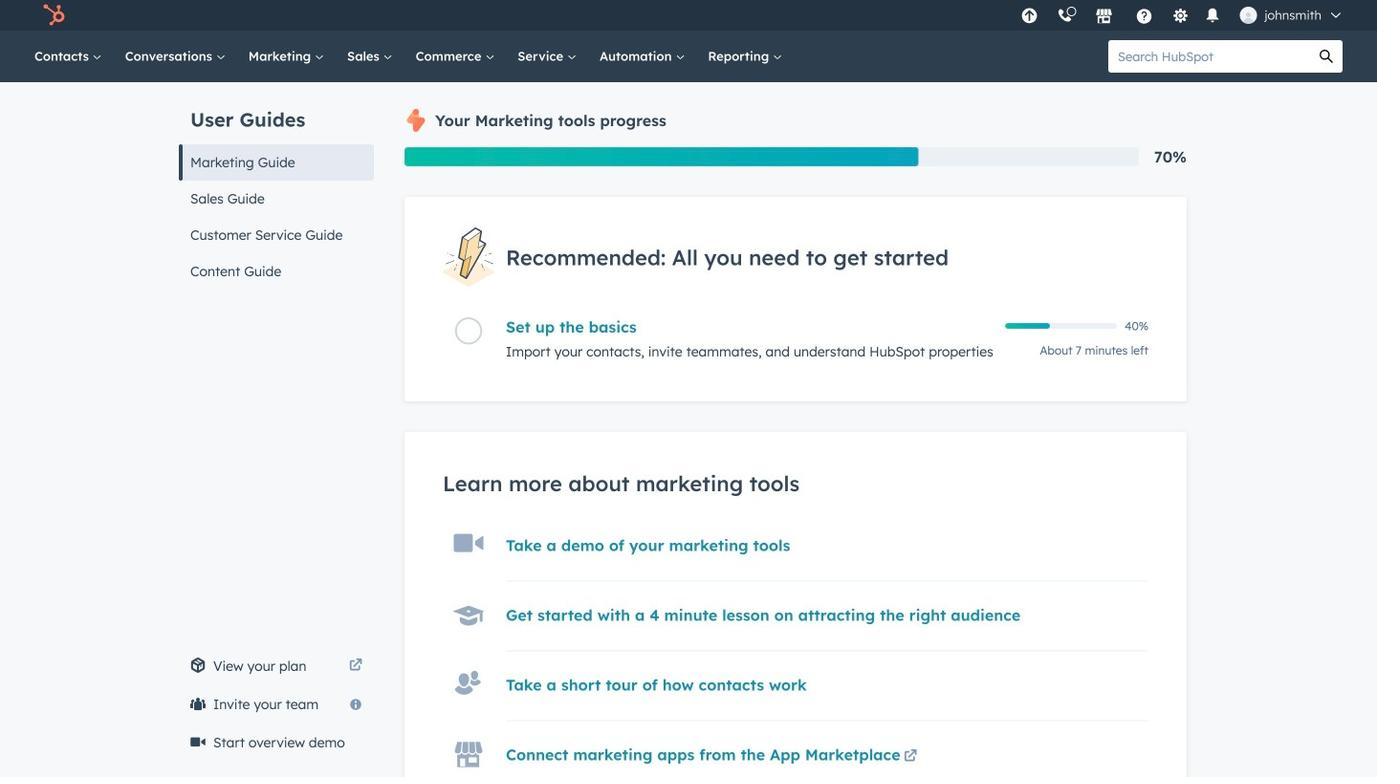 Task type: describe. For each thing, give the bounding box(es) containing it.
[object object] complete progress bar
[[1006, 324, 1050, 329]]



Task type: vqa. For each thing, say whether or not it's contained in the screenshot.
Link opens in a new window image
yes



Task type: locate. For each thing, give the bounding box(es) containing it.
user guides element
[[179, 82, 374, 290]]

Search HubSpot search field
[[1109, 40, 1311, 73]]

link opens in a new window image
[[349, 655, 363, 678], [904, 746, 918, 769], [904, 751, 918, 765]]

john smith image
[[1240, 7, 1257, 24]]

menu
[[1012, 0, 1355, 31]]

progress bar
[[405, 147, 919, 166]]

link opens in a new window image
[[349, 660, 363, 674]]

marketplaces image
[[1096, 9, 1113, 26]]



